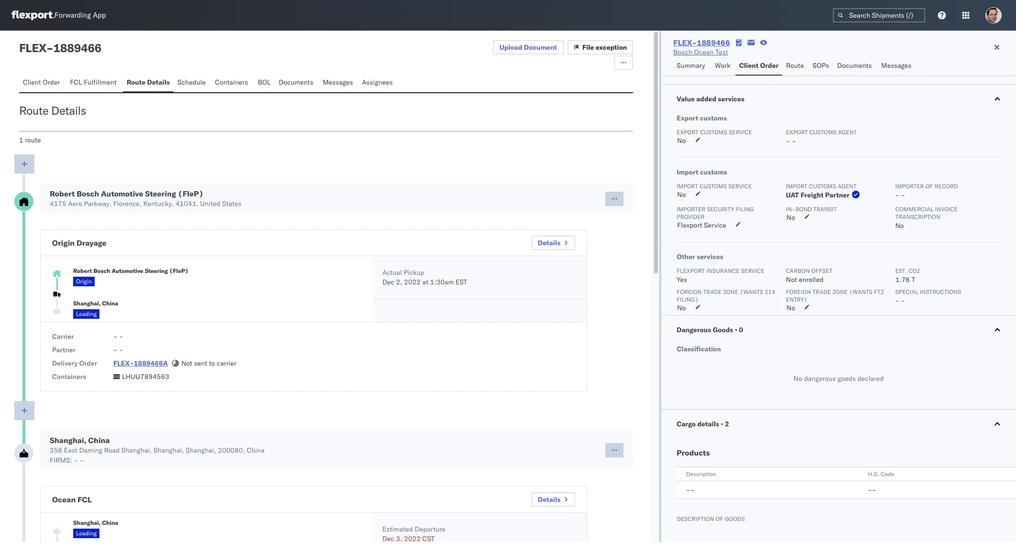 Task type: vqa. For each thing, say whether or not it's contained in the screenshot.
topmost The Updated
no



Task type: locate. For each thing, give the bounding box(es) containing it.
2 -- from the left
[[868, 486, 877, 495]]

service right insurance
[[741, 267, 765, 275]]

no down export customs
[[678, 136, 686, 145]]

zone inside foreign trade zone (wants 214 filing)
[[724, 288, 739, 296]]

import for import customs agent
[[786, 183, 808, 190]]

2 vertical spatial route
[[19, 103, 48, 118]]

forwarding app link
[[11, 11, 106, 20]]

0 horizontal spatial ocean
[[52, 495, 76, 505]]

import
[[677, 168, 699, 177], [677, 183, 698, 190], [786, 183, 808, 190]]

import for import customs service
[[677, 183, 698, 190]]

route details inside button
[[127, 78, 170, 87]]

0 vertical spatial loading
[[76, 310, 97, 318]]

ocean down firms:
[[52, 495, 76, 505]]

agent
[[838, 129, 857, 136], [838, 183, 857, 190]]

automotive for robert bosch automotive steering (flep) 4175 aero parkway, florence, kentucky, 41041, united states
[[101, 189, 143, 199]]

no dangerous goods declared
[[794, 375, 884, 383]]

goods
[[838, 375, 856, 383], [725, 516, 745, 523]]

flex - 1889466
[[19, 41, 102, 55]]

1 vertical spatial fcl
[[78, 495, 92, 505]]

1 vertical spatial steering
[[145, 267, 168, 274]]

import down the import customs
[[677, 183, 698, 190]]

1 vertical spatial not
[[181, 359, 192, 368]]

1 horizontal spatial origin
[[76, 278, 92, 285]]

1 horizontal spatial client
[[740, 61, 759, 70]]

export
[[677, 114, 699, 122], [677, 129, 699, 136], [786, 129, 808, 136]]

1 horizontal spatial •
[[735, 326, 738, 334]]

order right 'delivery'
[[79, 359, 97, 368]]

1 horizontal spatial documents button
[[834, 57, 878, 76]]

0 horizontal spatial not
[[181, 359, 192, 368]]

shanghai, china loading
[[73, 300, 118, 318], [73, 519, 118, 537]]

0 horizontal spatial (wants
[[740, 288, 764, 296]]

foreign for filing)
[[677, 288, 702, 296]]

document
[[524, 43, 557, 52]]

2 - - from the top
[[113, 346, 123, 354]]

client order button right the work
[[736, 57, 783, 76]]

route up route
[[19, 103, 48, 118]]

order
[[760, 61, 779, 70], [43, 78, 60, 87], [79, 359, 97, 368]]

0 vertical spatial shanghai, china loading
[[73, 300, 118, 318]]

0 horizontal spatial order
[[43, 78, 60, 87]]

client right work button
[[740, 61, 759, 70]]

1 vertical spatial services
[[697, 253, 724, 261]]

1 vertical spatial ocean
[[52, 495, 76, 505]]

1 zone from the left
[[724, 288, 739, 296]]

no down filing)
[[678, 304, 686, 312]]

origin down origin drayage
[[76, 278, 92, 285]]

1 vertical spatial route
[[127, 78, 145, 87]]

value
[[677, 95, 695, 103]]

0 horizontal spatial origin
[[52, 238, 75, 248]]

0 vertical spatial order
[[760, 61, 779, 70]]

0 vertical spatial client order
[[740, 61, 779, 70]]

shanghai, china loading up carrier
[[73, 300, 118, 318]]

1 vertical spatial •
[[721, 420, 724, 429]]

2 zone from the left
[[833, 288, 848, 296]]

- - for partner
[[113, 346, 123, 354]]

• for details
[[721, 420, 724, 429]]

flexport down "provider"
[[678, 221, 703, 230]]

services up insurance
[[697, 253, 724, 261]]

0 vertical spatial goods
[[838, 375, 856, 383]]

1 details button from the top
[[532, 236, 576, 250]]

flexport. image
[[11, 11, 55, 20]]

1 vertical spatial order
[[43, 78, 60, 87]]

export inside export customs agent - -
[[786, 129, 808, 136]]

0 vertical spatial agent
[[838, 129, 857, 136]]

robert up 4175
[[50, 189, 75, 199]]

details button for robert bosch automotive steering (flep)
[[532, 236, 576, 250]]

documents button right sops
[[834, 57, 878, 76]]

messages button
[[878, 57, 917, 76], [319, 74, 358, 92]]

flex- up bosch ocean test
[[674, 38, 697, 47]]

import up uat
[[786, 183, 808, 190]]

0 vertical spatial fcl
[[70, 78, 82, 87]]

-- up description of goods
[[687, 486, 695, 495]]

lhuu7894563
[[122, 373, 169, 381]]

importer for provider
[[677, 206, 706, 213]]

(wants inside foreign trade zone (wants 214 filing)
[[740, 288, 764, 296]]

cargo
[[677, 420, 696, 429]]

1889466 up test
[[697, 38, 730, 47]]

documents right bol button
[[279, 78, 313, 87]]

2 foreign from the left
[[786, 288, 811, 296]]

steering for robert bosch automotive steering (flep) 4175 aero parkway, florence, kentucky, 41041, united states
[[145, 189, 176, 199]]

enrolled
[[799, 276, 824, 284]]

2 (wants from the left
[[850, 288, 873, 296]]

route left sops
[[787, 61, 804, 70]]

importer
[[896, 183, 924, 190], [677, 206, 706, 213]]

importer inside importer of record - -
[[896, 183, 924, 190]]

documents button right bol
[[275, 74, 319, 92]]

1 vertical spatial service
[[729, 183, 752, 190]]

trade inside foreign trade zone (wants 214 filing)
[[704, 288, 722, 296]]

agent for import customs agent
[[838, 183, 857, 190]]

services right added in the top of the page
[[718, 95, 745, 103]]

agent inside export customs agent - -
[[838, 129, 857, 136]]

not left 'sent'
[[181, 359, 192, 368]]

robert inside robert bosch automotive steering (flep) 4175 aero parkway, florence, kentucky, 41041, united states
[[50, 189, 75, 199]]

route details up route
[[19, 103, 86, 118]]

0 horizontal spatial •
[[721, 420, 724, 429]]

(wants left ftz
[[850, 288, 873, 296]]

1 foreign from the left
[[677, 288, 702, 296]]

1 horizontal spatial foreign
[[786, 288, 811, 296]]

fcl
[[70, 78, 82, 87], [78, 495, 92, 505]]

1 horizontal spatial importer
[[896, 183, 924, 190]]

0 vertical spatial details button
[[532, 236, 576, 250]]

foreign up "entry)"
[[786, 288, 811, 296]]

florence,
[[113, 199, 142, 208]]

2 vertical spatial bosch
[[93, 267, 110, 274]]

services inside button
[[718, 95, 745, 103]]

(flep) inside robert bosch automotive steering (flep) 4175 aero parkway, florence, kentucky, 41041, united states
[[178, 189, 204, 199]]

service down value added services
[[729, 129, 753, 136]]

robert inside the robert bosch automotive steering (flep) origin
[[73, 267, 92, 274]]

bosch inside robert bosch automotive steering (flep) 4175 aero parkway, florence, kentucky, 41041, united states
[[77, 189, 99, 199]]

client order down flex
[[23, 78, 60, 87]]

• left 0
[[735, 326, 738, 334]]

commercial
[[896, 206, 934, 213]]

1 vertical spatial agent
[[838, 183, 857, 190]]

no inside commercial invoice transcription no
[[896, 221, 904, 230]]

(flep) inside the robert bosch automotive steering (flep) origin
[[169, 267, 189, 274]]

automotive inside the robert bosch automotive steering (flep) origin
[[112, 267, 143, 274]]

work
[[715, 61, 731, 70]]

358
[[50, 446, 62, 455]]

transit
[[814, 206, 837, 213]]

foreign up filing)
[[677, 288, 702, 296]]

export customs agent - -
[[786, 129, 857, 145]]

- - for carrier
[[113, 332, 123, 341]]

foreign
[[677, 288, 702, 296], [786, 288, 811, 296]]

• left 2
[[721, 420, 724, 429]]

customs for export customs service
[[700, 129, 728, 136]]

security
[[707, 206, 735, 213]]

containers down 'delivery'
[[52, 373, 86, 381]]

no for foreign trade zone (wants 214 filing)
[[678, 304, 686, 312]]

steering inside the robert bosch automotive steering (flep) origin
[[145, 267, 168, 274]]

customs up uat freight partner
[[809, 183, 837, 190]]

1 horizontal spatial goods
[[838, 375, 856, 383]]

client down flex
[[23, 78, 41, 87]]

not inside carbon offset not enrolled
[[786, 276, 797, 284]]

0 vertical spatial client
[[740, 61, 759, 70]]

customs down the import customs
[[700, 183, 727, 190]]

0 horizontal spatial client order
[[23, 78, 60, 87]]

no for import customs service
[[678, 190, 686, 199]]

client order button
[[736, 57, 783, 76], [19, 74, 66, 92]]

1 vertical spatial robert
[[73, 267, 92, 274]]

2,
[[396, 278, 402, 287]]

(flep) for robert bosch automotive steering (flep) origin
[[169, 267, 189, 274]]

2022
[[404, 278, 421, 287]]

trade down enrolled
[[813, 288, 831, 296]]

1 horizontal spatial zone
[[833, 288, 848, 296]]

client order right work button
[[740, 61, 779, 70]]

importer inside 'importer security filing provider'
[[677, 206, 706, 213]]

states
[[222, 199, 242, 208]]

route inside button
[[787, 61, 804, 70]]

0 horizontal spatial messages
[[323, 78, 353, 87]]

customs
[[700, 114, 727, 122], [700, 129, 728, 136], [810, 129, 837, 136], [700, 168, 727, 177], [700, 183, 727, 190], [809, 183, 837, 190]]

flex-1889466 link
[[674, 38, 730, 47]]

1 vertical spatial client
[[23, 78, 41, 87]]

1 horizontal spatial documents
[[838, 61, 872, 70]]

details button for shanghai, china
[[532, 493, 576, 507]]

customs up export customs service
[[700, 114, 727, 122]]

0 vertical spatial description
[[687, 471, 717, 478]]

- -
[[113, 332, 123, 341], [113, 346, 123, 354]]

customs down value added services button
[[810, 129, 837, 136]]

0 vertical spatial messages
[[882, 61, 912, 70]]

0 horizontal spatial of
[[716, 516, 724, 523]]

service for - -
[[729, 129, 753, 136]]

2 horizontal spatial route
[[787, 61, 804, 70]]

1 horizontal spatial service
[[741, 267, 765, 275]]

in-bond transit
[[786, 206, 837, 213]]

bosch up summary
[[674, 48, 693, 56]]

declared
[[858, 375, 884, 383]]

0 vertical spatial route
[[787, 61, 804, 70]]

0 vertical spatial robert
[[50, 189, 75, 199]]

customs inside export customs agent - -
[[810, 129, 837, 136]]

of inside importer of record - -
[[926, 183, 934, 190]]

service up filing
[[729, 183, 752, 190]]

flexport up the yes
[[677, 267, 705, 275]]

bosch for robert bosch automotive steering (flep) 4175 aero parkway, florence, kentucky, 41041, united states
[[77, 189, 99, 199]]

carbon offset not enrolled
[[786, 267, 833, 284]]

0 horizontal spatial messages button
[[319, 74, 358, 92]]

order left route button on the top right
[[760, 61, 779, 70]]

export for export customs service
[[677, 129, 699, 136]]

details
[[698, 420, 720, 429]]

1 horizontal spatial (wants
[[850, 288, 873, 296]]

1 vertical spatial flex-
[[113, 359, 134, 368]]

bosch inside "link"
[[674, 48, 693, 56]]

fcl fulfillment
[[70, 78, 117, 87]]

1 horizontal spatial flex-
[[674, 38, 697, 47]]

1 vertical spatial client order
[[23, 78, 60, 87]]

0 vertical spatial service
[[704, 221, 727, 230]]

0 vertical spatial services
[[718, 95, 745, 103]]

foreign inside foreign trade zone (wants 214 filing)
[[677, 288, 702, 296]]

added
[[697, 95, 717, 103]]

test
[[716, 48, 728, 56]]

documents button
[[834, 57, 878, 76], [275, 74, 319, 92]]

no down in- at the right top
[[787, 213, 796, 222]]

documents right the sops button
[[838, 61, 872, 70]]

2
[[725, 420, 729, 429]]

no up "provider"
[[678, 190, 686, 199]]

agent up uat freight partner
[[838, 183, 857, 190]]

0 vertical spatial bosch
[[674, 48, 693, 56]]

no down transcription
[[896, 221, 904, 230]]

actual
[[383, 268, 402, 277]]

origin left drayage
[[52, 238, 75, 248]]

1 horizontal spatial partner
[[826, 191, 850, 199]]

services
[[718, 95, 745, 103], [697, 253, 724, 261]]

pickup
[[404, 268, 425, 277]]

not
[[786, 276, 797, 284], [181, 359, 192, 368]]

of for importer of record - -
[[926, 183, 934, 190]]

(wants left the 214
[[740, 288, 764, 296]]

robert for robert bosch automotive steering (flep) origin
[[73, 267, 92, 274]]

1 vertical spatial automotive
[[112, 267, 143, 274]]

route details left the schedule
[[127, 78, 170, 87]]

service down 'importer security filing provider'
[[704, 221, 727, 230]]

automotive inside robert bosch automotive steering (flep) 4175 aero parkway, florence, kentucky, 41041, united states
[[101, 189, 143, 199]]

not down carbon
[[786, 276, 797, 284]]

1 vertical spatial details button
[[532, 493, 576, 507]]

1 horizontal spatial ocean
[[694, 48, 714, 56]]

of
[[926, 183, 934, 190], [716, 516, 724, 523]]

• for goods
[[735, 326, 738, 334]]

zone for entry)
[[833, 288, 848, 296]]

bol button
[[254, 74, 275, 92]]

1 vertical spatial shanghai, china loading
[[73, 519, 118, 537]]

1 vertical spatial loading
[[76, 530, 97, 537]]

agent down value added services button
[[838, 129, 857, 136]]

1 vertical spatial bosch
[[77, 189, 99, 199]]

details button
[[532, 236, 576, 250], [532, 493, 576, 507]]

containers left bol
[[215, 78, 248, 87]]

flexport for flexport insurance service yes
[[677, 267, 705, 275]]

0 horizontal spatial 1889466
[[53, 41, 102, 55]]

1 (wants from the left
[[740, 288, 764, 296]]

2 trade from the left
[[813, 288, 831, 296]]

import for import customs
[[677, 168, 699, 177]]

robert down origin drayage
[[73, 267, 92, 274]]

no for export customs service
[[678, 136, 686, 145]]

service for uat freight partner
[[729, 183, 752, 190]]

flexport inside flexport insurance service yes
[[677, 267, 705, 275]]

importer up "provider"
[[677, 206, 706, 213]]

1 - - from the top
[[113, 332, 123, 341]]

partner down import customs agent
[[826, 191, 850, 199]]

1 vertical spatial description
[[677, 516, 714, 523]]

0 vertical spatial service
[[729, 129, 753, 136]]

0 horizontal spatial --
[[687, 486, 695, 495]]

1 horizontal spatial trade
[[813, 288, 831, 296]]

0 horizontal spatial containers
[[52, 373, 86, 381]]

customs down export customs
[[700, 129, 728, 136]]

1889466
[[697, 38, 730, 47], [53, 41, 102, 55]]

0 horizontal spatial flex-
[[113, 359, 134, 368]]

flex- for 1889466a
[[113, 359, 134, 368]]

loading
[[76, 310, 97, 318], [76, 530, 97, 537]]

flex-1889466a button
[[113, 359, 168, 368]]

delivery order
[[52, 359, 97, 368]]

steering inside robert bosch automotive steering (flep) 4175 aero parkway, florence, kentucky, 41041, united states
[[145, 189, 176, 199]]

0 vertical spatial containers
[[215, 78, 248, 87]]

route right fulfillment
[[127, 78, 145, 87]]

containers
[[215, 78, 248, 87], [52, 373, 86, 381]]

0 horizontal spatial route details
[[19, 103, 86, 118]]

bosch inside the robert bosch automotive steering (flep) origin
[[93, 267, 110, 274]]

trade inside 'foreign trade zone (wants ftz entry)'
[[813, 288, 831, 296]]

zone left ftz
[[833, 288, 848, 296]]

import customs service
[[677, 183, 752, 190]]

0 horizontal spatial zone
[[724, 288, 739, 296]]

client order button down flex
[[19, 74, 66, 92]]

1 vertical spatial documents
[[279, 78, 313, 87]]

estimated departure
[[383, 525, 445, 534]]

est.
[[896, 267, 907, 275]]

0 vertical spatial flex-
[[674, 38, 697, 47]]

customs for import customs service
[[700, 183, 727, 190]]

route details
[[127, 78, 170, 87], [19, 103, 86, 118]]

importer up commercial on the top right
[[896, 183, 924, 190]]

steering for robert bosch automotive steering (flep) origin
[[145, 267, 168, 274]]

schedule
[[178, 78, 206, 87]]

estimated
[[383, 525, 413, 534]]

0 horizontal spatial documents
[[279, 78, 313, 87]]

0 vertical spatial •
[[735, 326, 738, 334]]

1 trade from the left
[[704, 288, 722, 296]]

1 horizontal spatial of
[[926, 183, 934, 190]]

order down flex - 1889466
[[43, 78, 60, 87]]

trade down flexport insurance service yes
[[704, 288, 722, 296]]

uat
[[786, 191, 799, 199]]

service
[[729, 129, 753, 136], [729, 183, 752, 190]]

invoice
[[935, 206, 958, 213]]

no down "entry)"
[[787, 304, 796, 312]]

-- down h.s.
[[868, 486, 877, 495]]

bosch down drayage
[[93, 267, 110, 274]]

2 details button from the top
[[532, 493, 576, 507]]

1 vertical spatial - -
[[113, 346, 123, 354]]

0 vertical spatial of
[[926, 183, 934, 190]]

zone inside 'foreign trade zone (wants ftz entry)'
[[833, 288, 848, 296]]

ocean down flex-1889466
[[694, 48, 714, 56]]

0 horizontal spatial route
[[19, 103, 48, 118]]

0 vertical spatial - -
[[113, 332, 123, 341]]

0 vertical spatial ocean
[[694, 48, 714, 56]]

bosch up parkway,
[[77, 189, 99, 199]]

description for description
[[687, 471, 717, 478]]

zone down flexport insurance service yes
[[724, 288, 739, 296]]

1889466 down forwarding app
[[53, 41, 102, 55]]

foreign inside 'foreign trade zone (wants ftz entry)'
[[786, 288, 811, 296]]

0 horizontal spatial importer
[[677, 206, 706, 213]]

0 horizontal spatial foreign
[[677, 288, 702, 296]]

partner
[[826, 191, 850, 199], [52, 346, 75, 354]]

flex- up lhuu7894563
[[113, 359, 134, 368]]

flexport
[[678, 221, 703, 230], [677, 267, 705, 275]]

import up import customs service
[[677, 168, 699, 177]]

(wants inside 'foreign trade zone (wants ftz entry)'
[[850, 288, 873, 296]]

0 vertical spatial (flep)
[[178, 189, 204, 199]]

firms:
[[50, 456, 72, 465]]

partner down carrier
[[52, 346, 75, 354]]

1 loading from the top
[[76, 310, 97, 318]]

shanghai, china loading down ocean fcl
[[73, 519, 118, 537]]

customs up import customs service
[[700, 168, 727, 177]]

products
[[677, 448, 710, 458]]

1 vertical spatial service
[[741, 267, 765, 275]]



Task type: describe. For each thing, give the bounding box(es) containing it.
sops button
[[809, 57, 834, 76]]

origin inside the robert bosch automotive steering (flep) origin
[[76, 278, 92, 285]]

transcription
[[896, 213, 941, 221]]

no left dangerous
[[794, 375, 803, 383]]

1
[[19, 136, 23, 144]]

record
[[935, 183, 958, 190]]

customs for import customs
[[700, 168, 727, 177]]

1 vertical spatial containers
[[52, 373, 86, 381]]

actual pickup dec 2, 2022 at 1:30am est
[[383, 268, 467, 287]]

in-
[[786, 206, 796, 213]]

41041,
[[176, 199, 198, 208]]

trade for filing)
[[704, 288, 722, 296]]

road
[[104, 446, 120, 455]]

2 shanghai, china loading from the top
[[73, 519, 118, 537]]

flex-1889466
[[674, 38, 730, 47]]

other
[[677, 253, 695, 261]]

upload document
[[500, 43, 557, 52]]

import customs agent
[[786, 183, 857, 190]]

client order for "client order" button to the right
[[740, 61, 779, 70]]

drayage
[[77, 238, 106, 248]]

214
[[765, 288, 776, 296]]

containers inside containers button
[[215, 78, 248, 87]]

customs for export customs
[[700, 114, 727, 122]]

dec
[[383, 278, 395, 287]]

1 -- from the left
[[687, 486, 695, 495]]

agent for export customs agent - -
[[838, 129, 857, 136]]

ocean inside "link"
[[694, 48, 714, 56]]

0 vertical spatial origin
[[52, 238, 75, 248]]

1.76
[[896, 276, 910, 284]]

shanghai, china 358 east daming road shanghai, shanghai, shanghai, 200080, china firms: - -
[[50, 436, 265, 465]]

1 shanghai, china loading from the top
[[73, 300, 118, 318]]

flex- for 1889466
[[674, 38, 697, 47]]

service inside flexport insurance service yes
[[741, 267, 765, 275]]

no for in-bond transit
[[787, 213, 796, 222]]

containers button
[[211, 74, 254, 92]]

1 horizontal spatial messages
[[882, 61, 912, 70]]

customs for export customs agent - -
[[810, 129, 837, 136]]

description for description of goods
[[677, 516, 714, 523]]

summary button
[[673, 57, 711, 76]]

schedule button
[[174, 74, 211, 92]]

route button
[[783, 57, 809, 76]]

bosch ocean test
[[674, 48, 728, 56]]

(wants for 214
[[740, 288, 764, 296]]

trade for entry)
[[813, 288, 831, 296]]

0
[[739, 326, 744, 334]]

carrier
[[52, 332, 74, 341]]

1 horizontal spatial order
[[79, 359, 97, 368]]

offset
[[812, 267, 833, 275]]

0 vertical spatial documents
[[838, 61, 872, 70]]

kentucky,
[[143, 199, 174, 208]]

filing
[[736, 206, 754, 213]]

aero
[[68, 199, 82, 208]]

freight
[[801, 191, 824, 199]]

classification
[[677, 345, 721, 354]]

1889466a
[[134, 359, 168, 368]]

special
[[896, 288, 919, 296]]

1:30am
[[430, 278, 454, 287]]

importer of record - -
[[896, 183, 958, 199]]

departure
[[415, 525, 445, 534]]

fcl inside "button"
[[70, 78, 82, 87]]

no for foreign trade zone (wants ftz entry)
[[787, 304, 796, 312]]

h.s. code
[[868, 471, 895, 478]]

goods for dangerous
[[838, 375, 856, 383]]

Search Shipments (/) text field
[[833, 8, 926, 22]]

assignees
[[362, 78, 393, 87]]

details inside button
[[147, 78, 170, 87]]

goods for of
[[725, 516, 745, 523]]

forwarding app
[[55, 11, 106, 20]]

instructions
[[920, 288, 962, 296]]

foreign trade zone (wants ftz entry)
[[786, 288, 884, 303]]

1 vertical spatial partner
[[52, 346, 75, 354]]

file exception
[[583, 43, 627, 52]]

1 route
[[19, 136, 41, 144]]

route inside button
[[127, 78, 145, 87]]

cargo details • 2
[[677, 420, 729, 429]]

goods
[[713, 326, 734, 334]]

bol
[[258, 78, 271, 87]]

fulfillment
[[84, 78, 117, 87]]

4175
[[50, 199, 66, 208]]

bosch ocean test link
[[674, 47, 728, 57]]

import customs
[[677, 168, 727, 177]]

zone for filing)
[[724, 288, 739, 296]]

provider
[[677, 213, 705, 221]]

flex
[[19, 41, 46, 55]]

co2
[[909, 267, 921, 275]]

(wants for ftz
[[850, 288, 873, 296]]

automotive for robert bosch automotive steering (flep) origin
[[112, 267, 143, 274]]

carbon
[[786, 267, 810, 275]]

at
[[423, 278, 429, 287]]

not sent to carrier
[[181, 359, 237, 368]]

ftz
[[874, 288, 884, 296]]

2 horizontal spatial order
[[760, 61, 779, 70]]

export for export customs
[[677, 114, 699, 122]]

est
[[456, 278, 467, 287]]

file
[[583, 43, 594, 52]]

dangerous
[[804, 375, 836, 383]]

0 horizontal spatial documents button
[[275, 74, 319, 92]]

robert bosch automotive steering (flep) origin
[[73, 267, 189, 285]]

flexport for flexport service
[[678, 221, 703, 230]]

importer for -
[[896, 183, 924, 190]]

of for description of goods
[[716, 516, 724, 523]]

1 horizontal spatial 1889466
[[697, 38, 730, 47]]

uat freight partner
[[786, 191, 850, 199]]

sops
[[813, 61, 829, 70]]

1 vertical spatial route details
[[19, 103, 86, 118]]

client order for leftmost "client order" button
[[23, 78, 60, 87]]

1 horizontal spatial client order button
[[736, 57, 783, 76]]

insurance
[[707, 267, 740, 275]]

yes
[[677, 276, 687, 284]]

customs for import customs agent
[[809, 183, 837, 190]]

h.s.
[[868, 471, 880, 478]]

commercial invoice transcription no
[[896, 206, 958, 230]]

robert for robert bosch automotive steering (flep) 4175 aero parkway, florence, kentucky, 41041, united states
[[50, 189, 75, 199]]

delivery
[[52, 359, 78, 368]]

bond
[[796, 206, 812, 213]]

robert bosch automotive steering (flep) 4175 aero parkway, florence, kentucky, 41041, united states
[[50, 189, 242, 208]]

1 horizontal spatial messages button
[[878, 57, 917, 76]]

(flep) for robert bosch automotive steering (flep) 4175 aero parkway, florence, kentucky, 41041, united states
[[178, 189, 204, 199]]

0 vertical spatial partner
[[826, 191, 850, 199]]

exception
[[596, 43, 627, 52]]

upload document button
[[493, 40, 564, 55]]

export customs
[[677, 114, 727, 122]]

flexport insurance service yes
[[677, 267, 765, 284]]

0 horizontal spatial client order button
[[19, 74, 66, 92]]

0 horizontal spatial service
[[704, 221, 727, 230]]

app
[[93, 11, 106, 20]]

bosch for robert bosch automotive steering (flep) origin
[[93, 267, 110, 274]]

foreign for entry)
[[786, 288, 811, 296]]

t
[[912, 276, 916, 284]]

daming
[[79, 446, 102, 455]]

2 loading from the top
[[76, 530, 97, 537]]

filing)
[[677, 296, 699, 303]]

est. co2 1.76 t
[[896, 267, 921, 284]]



